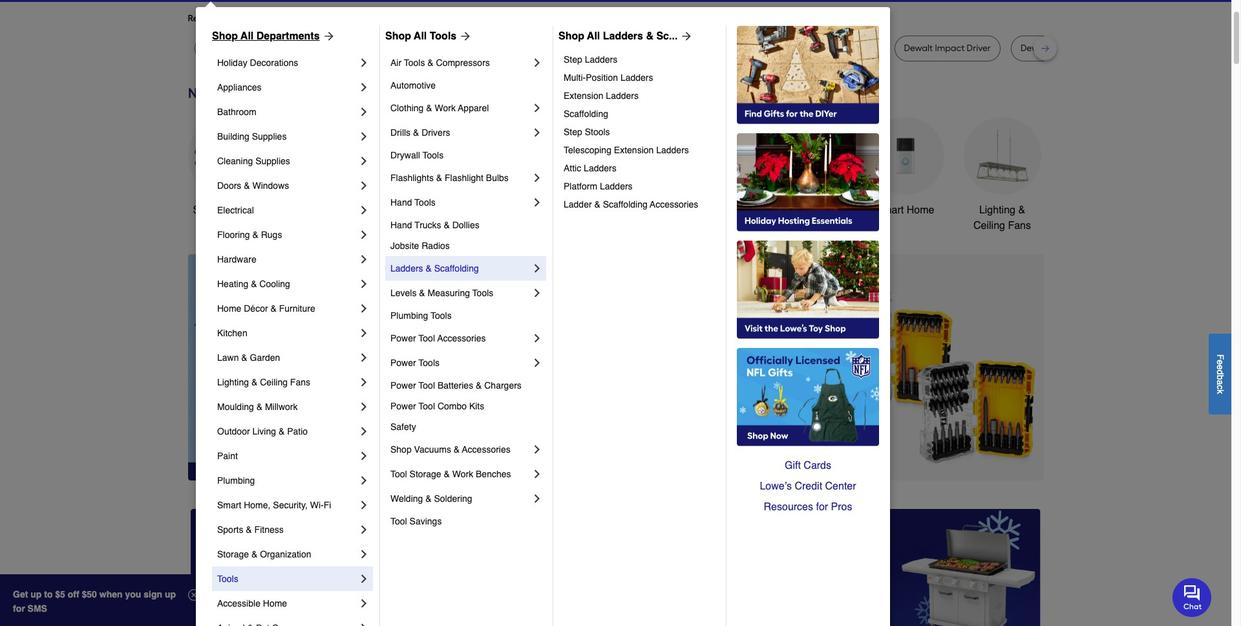 Task type: vqa. For each thing, say whether or not it's contained in the screenshot.
Brickyard
no



Task type: describe. For each thing, give the bounding box(es) containing it.
driver for impact driver bit
[[547, 43, 571, 54]]

chevron right image for tools
[[358, 572, 371, 585]]

clothing
[[391, 103, 424, 113]]

attic ladders
[[564, 163, 617, 173]]

sms
[[28, 604, 47, 614]]

benches
[[476, 469, 511, 479]]

hand trucks & dollies
[[391, 220, 480, 230]]

0 vertical spatial bathroom
[[217, 107, 257, 117]]

chevron right image for appliances
[[358, 81, 371, 94]]

jobsite radios link
[[391, 235, 544, 256]]

& inside "link"
[[476, 380, 482, 391]]

searches
[[252, 13, 290, 24]]

0 vertical spatial work
[[435, 103, 456, 113]]

shop all ladders & sc...
[[559, 30, 678, 42]]

chevron right image for hardware
[[358, 253, 371, 266]]

faucets
[[615, 204, 652, 216]]

apparel
[[458, 103, 489, 113]]

1 vertical spatial bathroom
[[786, 204, 831, 216]]

ladder & scaffolding accessories link
[[564, 195, 717, 213]]

scroll to item #3 element
[[727, 456, 761, 464]]

radios
[[422, 241, 450, 251]]

holiday decorations
[[217, 58, 298, 68]]

chevron right image for ladders & scaffolding
[[531, 262, 544, 275]]

dewalt for dewalt impact driver
[[905, 43, 933, 54]]

home,
[[244, 500, 271, 510]]

tool
[[294, 43, 310, 54]]

for inside heading
[[292, 13, 304, 24]]

power for power tool batteries & chargers
[[391, 380, 416, 391]]

recommended
[[188, 13, 250, 24]]

drywall tools link
[[391, 145, 544, 166]]

dewalt for dewalt tool
[[263, 43, 291, 54]]

shop for shop all tools
[[386, 30, 411, 42]]

home for accessible home
[[263, 598, 287, 609]]

home décor & furniture
[[217, 303, 315, 314]]

telescoping extension ladders
[[564, 145, 689, 155]]

hand trucks & dollies link
[[391, 215, 544, 235]]

2 horizontal spatial arrow right image
[[1020, 367, 1033, 380]]

scroll to item #2 image
[[696, 457, 727, 462]]

jobsite radios
[[391, 241, 450, 251]]

garden
[[250, 353, 280, 363]]

chevron right image for levels & measuring tools
[[531, 287, 544, 299]]

cleaning supplies link
[[217, 149, 358, 173]]

automotive
[[391, 80, 436, 91]]

scaffolding for ladder & scaffolding accessories
[[603, 199, 648, 210]]

3 impact from the left
[[936, 43, 965, 54]]

sports & fitness link
[[217, 517, 358, 542]]

pros
[[832, 501, 853, 513]]

power for power tool accessories
[[391, 333, 416, 343]]

impact for impact driver
[[819, 43, 848, 54]]

fitness
[[255, 525, 284, 535]]

ladders up position
[[585, 54, 618, 65]]

dewalt tool
[[263, 43, 310, 54]]

shop all departments
[[212, 30, 320, 42]]

1 vertical spatial lighting & ceiling fans link
[[217, 370, 358, 395]]

outdoor living & patio
[[217, 426, 308, 437]]

holiday decorations link
[[217, 50, 358, 75]]

vacuums
[[414, 444, 451, 455]]

step for step ladders
[[564, 54, 583, 65]]

power for power tool combo kits
[[391, 401, 416, 411]]

2 e from the top
[[1216, 365, 1226, 370]]

flooring & rugs
[[217, 230, 282, 240]]

1 vertical spatial tools link
[[217, 567, 358, 591]]

tool inside tool savings link
[[391, 516, 407, 527]]

f e e d b a c k button
[[1210, 334, 1232, 414]]

soldering
[[434, 494, 473, 504]]

chevron right image for hand tools
[[531, 196, 544, 209]]

chevron right image for home décor & furniture
[[358, 302, 371, 315]]

up to 35 percent off select small appliances. image
[[481, 509, 751, 626]]

& inside outdoor tools & equipment
[[742, 204, 749, 216]]

step ladders
[[564, 54, 618, 65]]

position
[[586, 72, 618, 83]]

kits
[[470, 401, 485, 411]]

ladders down multi-position ladders
[[606, 91, 639, 101]]

1 vertical spatial storage
[[217, 549, 249, 560]]

attic
[[564, 163, 582, 173]]

find gifts for the diyer. image
[[737, 26, 880, 124]]

shop all deals link
[[188, 117, 266, 218]]

drills
[[391, 127, 411, 138]]

scroll to item #5 image
[[792, 457, 823, 462]]

chevron right image for shop vacuums & accessories
[[531, 443, 544, 456]]

chevron right image for power tools
[[531, 356, 544, 369]]

automotive link
[[391, 75, 544, 96]]

dewalt for dewalt drill bit set
[[1021, 43, 1050, 54]]

1 vertical spatial accessories
[[438, 333, 486, 343]]

dewalt for dewalt drill
[[743, 43, 772, 54]]

power tool combo kits
[[391, 401, 485, 411]]

decorations for christmas
[[490, 220, 545, 232]]

platform
[[564, 181, 598, 191]]

get up to $5 off $50 when you sign up for sms
[[13, 589, 176, 614]]

cleaning
[[217, 156, 253, 166]]

hand for hand tools
[[391, 197, 412, 208]]

arrow right image
[[457, 30, 472, 43]]

ladders up "ladder & scaffolding accessories" on the top
[[600, 181, 633, 191]]

bit for dewalt drill bit
[[389, 43, 399, 54]]

plumbing for plumbing tools
[[391, 310, 428, 321]]

ladders down step stools link
[[657, 145, 689, 155]]

dewalt for dewalt drill bit
[[340, 43, 369, 54]]

1 horizontal spatial lighting & ceiling fans
[[974, 204, 1032, 232]]

dewalt impact driver
[[905, 43, 992, 54]]

accessible
[[217, 598, 261, 609]]

telescoping
[[564, 145, 612, 155]]

chevron right image for accessible home
[[358, 597, 371, 610]]

hand tools link
[[391, 190, 531, 215]]

chevron right image for cleaning supplies
[[358, 155, 371, 168]]

recommended searches for you
[[188, 13, 321, 24]]

holiday hosting essentials. image
[[737, 133, 880, 232]]

tools inside outdoor tools & equipment
[[715, 204, 739, 216]]

chevron right image for lawn & garden
[[358, 351, 371, 364]]

1 vertical spatial home
[[217, 303, 242, 314]]

power for power tools
[[391, 358, 416, 368]]

supplies for cleaning supplies
[[256, 156, 290, 166]]

electrical
[[217, 205, 254, 215]]

heating
[[217, 279, 249, 289]]

electrical link
[[217, 198, 358, 223]]

security,
[[273, 500, 308, 510]]

shop for shop all ladders & sc...
[[559, 30, 585, 42]]

chevron right image for bathroom
[[358, 105, 371, 118]]

doors
[[217, 180, 242, 191]]

christmas
[[494, 204, 541, 216]]

1 horizontal spatial bathroom link
[[770, 117, 848, 218]]

you
[[125, 589, 141, 600]]

sports & fitness
[[217, 525, 284, 535]]

paint
[[217, 451, 238, 461]]

& inside "lighting & ceiling fans"
[[1019, 204, 1026, 216]]

heating & cooling
[[217, 279, 290, 289]]

lighting inside "lighting & ceiling fans"
[[980, 204, 1016, 216]]

1 e from the top
[[1216, 360, 1226, 365]]

appliances link
[[217, 75, 358, 100]]

tool for combo
[[419, 401, 435, 411]]

chevron right image for kitchen
[[358, 327, 371, 340]]

moulding & millwork
[[217, 402, 298, 412]]

driver for impact driver
[[851, 43, 875, 54]]

heating & cooling link
[[217, 272, 358, 296]]

lawn & garden link
[[217, 345, 358, 370]]

hardware
[[217, 254, 257, 265]]

building supplies
[[217, 131, 287, 142]]

compressors
[[436, 58, 490, 68]]

sports
[[217, 525, 244, 535]]

living
[[253, 426, 276, 437]]

f
[[1216, 354, 1226, 360]]

safety link
[[391, 417, 544, 437]]

outdoor for outdoor living & patio
[[217, 426, 250, 437]]

fans inside "lighting & ceiling fans"
[[1009, 220, 1032, 232]]

drill for dewalt drill
[[774, 43, 789, 54]]

chevron right image for paint
[[358, 450, 371, 462]]

millwork
[[265, 402, 298, 412]]

chevron right image for power tool accessories
[[531, 332, 544, 345]]

0 horizontal spatial lighting
[[217, 377, 249, 387]]

organization
[[260, 549, 311, 560]]

décor
[[244, 303, 268, 314]]

combo
[[438, 401, 467, 411]]

all for departments
[[241, 30, 254, 42]]

0 vertical spatial lighting & ceiling fans link
[[964, 117, 1042, 233]]

chevron right image for tool storage & work benches
[[531, 468, 544, 481]]

resources for pros link
[[737, 497, 880, 517]]

chevron right image for storage & organization
[[358, 548, 371, 561]]

lowe's credit center link
[[737, 476, 880, 497]]

appliances
[[217, 82, 262, 92]]

smart for smart home, security, wi-fi
[[217, 500, 241, 510]]

visit the lowe's toy shop. image
[[737, 241, 880, 339]]

shop for shop all departments
[[212, 30, 238, 42]]

chevron right image for plumbing
[[358, 474, 371, 487]]

chevron right image for drills & drivers
[[531, 126, 544, 139]]

& inside "link"
[[279, 426, 285, 437]]

smart home, security, wi-fi
[[217, 500, 331, 510]]

accessories for &
[[462, 444, 511, 455]]



Task type: locate. For each thing, give the bounding box(es) containing it.
0 horizontal spatial for
[[13, 604, 25, 614]]

bit for dewalt drill bit set
[[1070, 43, 1080, 54]]

0 vertical spatial step
[[564, 54, 583, 65]]

0 horizontal spatial drill
[[371, 43, 386, 54]]

batteries
[[438, 380, 474, 391]]

ladders up extension ladders link
[[621, 72, 654, 83]]

tool down welding
[[391, 516, 407, 527]]

drywall tools
[[391, 150, 444, 160]]

chevron right image for air tools & compressors
[[531, 56, 544, 69]]

power inside power tools link
[[391, 358, 416, 368]]

1 impact from the left
[[516, 43, 545, 54]]

2 vertical spatial for
[[13, 604, 25, 614]]

step stools
[[564, 127, 610, 137]]

0 horizontal spatial bathroom link
[[217, 100, 358, 124]]

christmas decorations
[[490, 204, 545, 232]]

extension down step stools link
[[614, 145, 654, 155]]

power up power tools
[[391, 333, 416, 343]]

shop down recommended
[[212, 30, 238, 42]]

shop
[[212, 30, 238, 42], [386, 30, 411, 42], [559, 30, 585, 42]]

chevron right image for doors & windows
[[358, 179, 371, 192]]

2 horizontal spatial drill
[[1052, 43, 1068, 54]]

None search field
[[482, 0, 835, 3]]

welding & soldering
[[391, 494, 473, 504]]

1 vertical spatial outdoor
[[217, 426, 250, 437]]

tool
[[419, 333, 435, 343], [419, 380, 435, 391], [419, 401, 435, 411], [391, 469, 407, 479], [391, 516, 407, 527]]

0 horizontal spatial impact
[[516, 43, 545, 54]]

cards
[[804, 460, 832, 472]]

1 horizontal spatial kitchen
[[578, 204, 612, 216]]

arrow right image
[[320, 30, 335, 43], [678, 30, 694, 43], [1020, 367, 1033, 380]]

0 vertical spatial lighting
[[980, 204, 1016, 216]]

tool inside tool storage & work benches link
[[391, 469, 407, 479]]

furniture
[[279, 303, 315, 314]]

0 horizontal spatial lighting & ceiling fans link
[[217, 370, 358, 395]]

1 step from the top
[[564, 54, 583, 65]]

when
[[99, 589, 123, 600]]

1 vertical spatial hand
[[391, 220, 412, 230]]

for inside get up to $5 off $50 when you sign up for sms
[[13, 604, 25, 614]]

shop vacuums & accessories
[[391, 444, 511, 455]]

arrow right image inside shop all departments 'link'
[[320, 30, 335, 43]]

up left to
[[31, 589, 42, 600]]

1 horizontal spatial bathroom
[[786, 204, 831, 216]]

ladders & scaffolding link
[[391, 256, 531, 281]]

up to 50 percent off select tools and accessories. image
[[418, 254, 1044, 481]]

supplies inside building supplies link
[[252, 131, 287, 142]]

sign
[[144, 589, 162, 600]]

supplies for building supplies
[[252, 131, 287, 142]]

1 horizontal spatial fans
[[1009, 220, 1032, 232]]

power tools
[[391, 358, 440, 368]]

savings
[[410, 516, 442, 527]]

work
[[435, 103, 456, 113], [453, 469, 474, 479]]

hand down flashlights
[[391, 197, 412, 208]]

1 horizontal spatial arrow right image
[[678, 30, 694, 43]]

all inside shop all tools link
[[414, 30, 427, 42]]

for left pros
[[817, 501, 829, 513]]

drills & drivers
[[391, 127, 451, 138]]

scaffolding up step stools
[[564, 109, 609, 119]]

f e e d b a c k
[[1216, 354, 1226, 394]]

step for step stools
[[564, 127, 583, 137]]

c
[[1216, 385, 1226, 389]]

all inside shop all departments 'link'
[[241, 30, 254, 42]]

1 horizontal spatial outdoor
[[675, 204, 712, 216]]

0 vertical spatial decorations
[[250, 58, 298, 68]]

accessories up benches
[[462, 444, 511, 455]]

1 hand from the top
[[391, 197, 412, 208]]

supplies up cleaning supplies at the top left
[[252, 131, 287, 142]]

deals
[[234, 204, 260, 216]]

5 dewalt from the left
[[905, 43, 933, 54]]

1 horizontal spatial tools link
[[382, 117, 460, 218]]

trucks
[[415, 220, 442, 230]]

0 horizontal spatial arrow right image
[[320, 30, 335, 43]]

1 horizontal spatial home
[[263, 598, 287, 609]]

officially licensed n f l gifts. shop now. image
[[737, 348, 880, 446]]

chevron right image for welding & soldering
[[531, 492, 544, 505]]

get up to 2 free select tools or batteries when you buy 1 with select purchases. image
[[190, 509, 460, 626]]

home for smart home
[[907, 204, 935, 216]]

1 horizontal spatial shop
[[386, 30, 411, 42]]

1 dewalt from the left
[[204, 43, 233, 54]]

storage & organization link
[[217, 542, 358, 567]]

safety
[[391, 422, 416, 432]]

e up b on the right of the page
[[1216, 365, 1226, 370]]

departments
[[257, 30, 320, 42]]

decorations down christmas
[[490, 220, 545, 232]]

bit up air at the top of the page
[[389, 43, 399, 54]]

2 horizontal spatial shop
[[559, 30, 585, 42]]

2 vertical spatial scaffolding
[[434, 263, 479, 274]]

flooring & rugs link
[[217, 223, 358, 247]]

shop all tools
[[386, 30, 457, 42]]

scaffolding down platform ladders link
[[603, 199, 648, 210]]

1 vertical spatial smart
[[217, 500, 241, 510]]

kitchen for kitchen
[[217, 328, 248, 338]]

bit left set
[[1070, 43, 1080, 54]]

building
[[217, 131, 250, 142]]

supplies inside cleaning supplies link
[[256, 156, 290, 166]]

arrow right image inside shop all ladders & sc... link
[[678, 30, 694, 43]]

0 vertical spatial fans
[[1009, 220, 1032, 232]]

resources for pros
[[764, 501, 853, 513]]

0 horizontal spatial bit
[[389, 43, 399, 54]]

3 dewalt from the left
[[340, 43, 369, 54]]

0 vertical spatial supplies
[[252, 131, 287, 142]]

shop up air at the top of the page
[[386, 30, 411, 42]]

step stools link
[[564, 123, 717, 141]]

air
[[391, 58, 402, 68]]

center
[[826, 481, 857, 492]]

lawn
[[217, 353, 239, 363]]

power inside power tool combo kits link
[[391, 401, 416, 411]]

1 shop from the left
[[212, 30, 238, 42]]

0 horizontal spatial decorations
[[250, 58, 298, 68]]

0 vertical spatial shop
[[193, 204, 217, 216]]

drivers
[[422, 127, 451, 138]]

chevron right image for building supplies
[[358, 130, 371, 143]]

0 horizontal spatial kitchen
[[217, 328, 248, 338]]

levels & measuring tools link
[[391, 281, 531, 305]]

dewalt drill bit
[[340, 43, 399, 54]]

building supplies link
[[217, 124, 358, 149]]

0 vertical spatial scaffolding
[[564, 109, 609, 119]]

drills & drivers link
[[391, 120, 531, 145]]

0 vertical spatial extension
[[564, 91, 604, 101]]

chevron right image for clothing & work apparel
[[531, 102, 544, 114]]

0 horizontal spatial plumbing
[[217, 475, 255, 486]]

bit up step ladders
[[574, 43, 584, 54]]

storage up welding & soldering
[[410, 469, 442, 479]]

0 horizontal spatial driver
[[547, 43, 571, 54]]

all for tools
[[414, 30, 427, 42]]

0 horizontal spatial tools link
[[217, 567, 358, 591]]

plumbing tools
[[391, 310, 452, 321]]

1 vertical spatial supplies
[[256, 156, 290, 166]]

0 vertical spatial outdoor
[[675, 204, 712, 216]]

impact for impact driver bit
[[516, 43, 545, 54]]

shop down safety
[[391, 444, 412, 455]]

doors & windows
[[217, 180, 289, 191]]

outdoor inside "link"
[[217, 426, 250, 437]]

e up d
[[1216, 360, 1226, 365]]

hand up jobsite at top
[[391, 220, 412, 230]]

shop all departments link
[[212, 28, 335, 44]]

1 vertical spatial step
[[564, 127, 583, 137]]

chevron right image for smart home, security, wi-fi
[[358, 499, 371, 512]]

0 horizontal spatial smart
[[217, 500, 241, 510]]

tool inside power tool batteries & chargers "link"
[[419, 380, 435, 391]]

scaffolding for ladders & scaffolding
[[434, 263, 479, 274]]

shop for shop all deals
[[193, 204, 217, 216]]

tool inside power tool combo kits link
[[419, 401, 435, 411]]

0 vertical spatial hand
[[391, 197, 412, 208]]

work up drivers
[[435, 103, 456, 113]]

accessories down plumbing tools link
[[438, 333, 486, 343]]

new deals every day during 25 days of deals image
[[188, 82, 1044, 104]]

power tool accessories link
[[391, 326, 531, 351]]

dollies
[[453, 220, 480, 230]]

resources
[[764, 501, 814, 513]]

2 up from the left
[[165, 589, 176, 600]]

all for ladders
[[587, 30, 600, 42]]

kitchen down platform ladders at top
[[578, 204, 612, 216]]

0 vertical spatial lighting & ceiling fans
[[974, 204, 1032, 232]]

3 drill from the left
[[1052, 43, 1068, 54]]

power inside power tool batteries & chargers "link"
[[391, 380, 416, 391]]

2 vertical spatial accessories
[[462, 444, 511, 455]]

0 horizontal spatial up
[[31, 589, 42, 600]]

chevron right image for lighting & ceiling fans
[[358, 376, 371, 389]]

drill
[[371, 43, 386, 54], [774, 43, 789, 54], [1052, 43, 1068, 54]]

power tool accessories
[[391, 333, 486, 343]]

1 vertical spatial lighting
[[217, 377, 249, 387]]

1 horizontal spatial decorations
[[490, 220, 545, 232]]

1 vertical spatial for
[[817, 501, 829, 513]]

kitchen up lawn
[[217, 328, 248, 338]]

3 power from the top
[[391, 380, 416, 391]]

1 power from the top
[[391, 333, 416, 343]]

0 horizontal spatial outdoor
[[217, 426, 250, 437]]

2 driver from the left
[[851, 43, 875, 54]]

2 step from the top
[[564, 127, 583, 137]]

2 shop from the left
[[386, 30, 411, 42]]

home décor & furniture link
[[217, 296, 358, 321]]

1 vertical spatial ceiling
[[260, 377, 288, 387]]

multi-
[[564, 72, 586, 83]]

shop these last-minute gifts. $99 or less. quantities are limited and won't last. image
[[188, 254, 397, 481]]

0 horizontal spatial fans
[[290, 377, 310, 387]]

arrow right image for shop all ladders & sc...
[[678, 30, 694, 43]]

2 power from the top
[[391, 358, 416, 368]]

0 horizontal spatial extension
[[564, 91, 604, 101]]

tool for accessories
[[419, 333, 435, 343]]

platform ladders
[[564, 181, 633, 191]]

lighting & ceiling fans link
[[964, 117, 1042, 233], [217, 370, 358, 395]]

power tools link
[[391, 351, 531, 375]]

decorations for holiday
[[250, 58, 298, 68]]

1 up from the left
[[31, 589, 42, 600]]

all down recommended searches for you
[[241, 30, 254, 42]]

power left arrow left icon
[[391, 358, 416, 368]]

power inside power tool accessories link
[[391, 333, 416, 343]]

scaffolding link
[[564, 105, 717, 123]]

for inside "link"
[[817, 501, 829, 513]]

1 horizontal spatial extension
[[614, 145, 654, 155]]

all inside the shop all deals link
[[220, 204, 231, 216]]

1 drill from the left
[[371, 43, 386, 54]]

plumbing down levels
[[391, 310, 428, 321]]

1 horizontal spatial impact
[[819, 43, 848, 54]]

1 horizontal spatial drill
[[774, 43, 789, 54]]

arrow left image
[[429, 367, 441, 380]]

shop inside 'link'
[[212, 30, 238, 42]]

kitchen inside kitchen faucets link
[[578, 204, 612, 216]]

outdoor up equipment
[[675, 204, 712, 216]]

chat invite button image
[[1173, 577, 1213, 617]]

2 horizontal spatial home
[[907, 204, 935, 216]]

up right sign
[[165, 589, 176, 600]]

all up step ladders
[[587, 30, 600, 42]]

all
[[241, 30, 254, 42], [414, 30, 427, 42], [587, 30, 600, 42], [220, 204, 231, 216]]

chevron right image for moulding & millwork
[[358, 400, 371, 413]]

shop inside shop vacuums & accessories link
[[391, 444, 412, 455]]

levels & measuring tools
[[391, 288, 494, 298]]

tool inside power tool accessories link
[[419, 333, 435, 343]]

0 horizontal spatial shop
[[212, 30, 238, 42]]

sc...
[[657, 30, 678, 42]]

tool down plumbing tools
[[419, 333, 435, 343]]

fans
[[1009, 220, 1032, 232], [290, 377, 310, 387]]

smart for smart home
[[877, 204, 904, 216]]

1 vertical spatial plumbing
[[217, 475, 255, 486]]

step up telescoping on the top left of the page
[[564, 127, 583, 137]]

chevron right image for flashlights & flashlight bulbs
[[531, 171, 544, 184]]

shop left electrical
[[193, 204, 217, 216]]

1 horizontal spatial ceiling
[[974, 220, 1006, 232]]

4 dewalt from the left
[[743, 43, 772, 54]]

2 bit from the left
[[574, 43, 584, 54]]

ladder & scaffolding accessories
[[564, 199, 699, 210]]

recommended searches for you heading
[[188, 12, 1044, 25]]

set
[[1082, 43, 1096, 54]]

1 horizontal spatial lighting
[[980, 204, 1016, 216]]

6 dewalt from the left
[[1021, 43, 1050, 54]]

0 vertical spatial plumbing
[[391, 310, 428, 321]]

2 horizontal spatial driver
[[967, 43, 992, 54]]

arrow right image for shop all departments
[[320, 30, 335, 43]]

tool up welding
[[391, 469, 407, 479]]

0 vertical spatial accessories
[[650, 199, 699, 210]]

outdoor down moulding
[[217, 426, 250, 437]]

1 vertical spatial fans
[[290, 377, 310, 387]]

shop all ladders & sc... link
[[559, 28, 694, 44]]

scaffolding up levels & measuring tools link at left
[[434, 263, 479, 274]]

1 horizontal spatial driver
[[851, 43, 875, 54]]

clothing & work apparel
[[391, 103, 489, 113]]

0 vertical spatial for
[[292, 13, 304, 24]]

0 vertical spatial tools link
[[382, 117, 460, 218]]

tool left combo
[[419, 401, 435, 411]]

hand for hand trucks & dollies
[[391, 220, 412, 230]]

1 vertical spatial scaffolding
[[603, 199, 648, 210]]

up to 30 percent off select grills and accessories. image
[[772, 509, 1042, 626]]

step up 'multi-'
[[564, 54, 583, 65]]

1 vertical spatial kitchen
[[217, 328, 248, 338]]

0 horizontal spatial bathroom
[[217, 107, 257, 117]]

plumbing for plumbing
[[217, 475, 255, 486]]

3 bit from the left
[[1070, 43, 1080, 54]]

2 horizontal spatial impact
[[936, 43, 965, 54]]

accessories down platform ladders link
[[650, 199, 699, 210]]

shop for shop vacuums & accessories
[[391, 444, 412, 455]]

0 vertical spatial ceiling
[[974, 220, 1006, 232]]

all for deals
[[220, 204, 231, 216]]

2 impact from the left
[[819, 43, 848, 54]]

1 horizontal spatial lighting & ceiling fans link
[[964, 117, 1042, 233]]

supplies up windows
[[256, 156, 290, 166]]

1 horizontal spatial for
[[292, 13, 304, 24]]

for down the get
[[13, 604, 25, 614]]

chevron right image
[[531, 56, 544, 69], [358, 105, 371, 118], [531, 126, 544, 139], [358, 130, 371, 143], [358, 155, 371, 168], [531, 171, 544, 184], [358, 204, 371, 217], [358, 253, 371, 266], [531, 262, 544, 275], [531, 287, 544, 299], [358, 302, 371, 315], [531, 356, 544, 369], [358, 425, 371, 438], [531, 492, 544, 505], [358, 499, 371, 512], [358, 523, 371, 536], [358, 548, 371, 561], [358, 597, 371, 610], [358, 622, 371, 626]]

chevron right image for sports & fitness
[[358, 523, 371, 536]]

1 vertical spatial lighting & ceiling fans
[[217, 377, 310, 387]]

tool for batteries
[[419, 380, 435, 391]]

all left the deals
[[220, 204, 231, 216]]

1 vertical spatial decorations
[[490, 220, 545, 232]]

2 horizontal spatial bit
[[1070, 43, 1080, 54]]

outdoor tools & equipment
[[675, 204, 749, 232]]

accessible home
[[217, 598, 287, 609]]

2 drill from the left
[[774, 43, 789, 54]]

all up air tools & compressors
[[414, 30, 427, 42]]

drywall
[[391, 150, 420, 160]]

3 driver from the left
[[967, 43, 992, 54]]

0 horizontal spatial storage
[[217, 549, 249, 560]]

drill for dewalt drill bit
[[371, 43, 386, 54]]

chevron right image for outdoor living & patio
[[358, 425, 371, 438]]

outdoor for outdoor tools & equipment
[[675, 204, 712, 216]]

chevron right image for heating & cooling
[[358, 277, 371, 290]]

2 hand from the top
[[391, 220, 412, 230]]

0 vertical spatial storage
[[410, 469, 442, 479]]

4 power from the top
[[391, 401, 416, 411]]

1 vertical spatial shop
[[391, 444, 412, 455]]

bit for impact driver bit
[[574, 43, 584, 54]]

0 vertical spatial kitchen
[[578, 204, 612, 216]]

ladder
[[564, 199, 592, 210]]

0 horizontal spatial home
[[217, 303, 242, 314]]

get
[[13, 589, 28, 600]]

power up safety
[[391, 401, 416, 411]]

0 vertical spatial smart
[[877, 204, 904, 216]]

1 bit from the left
[[389, 43, 399, 54]]

kitchen for kitchen faucets
[[578, 204, 612, 216]]

flashlights
[[391, 173, 434, 183]]

shop up the impact driver bit
[[559, 30, 585, 42]]

scroll to item #4 image
[[761, 457, 792, 462]]

power down power tools
[[391, 380, 416, 391]]

extension ladders link
[[564, 87, 717, 105]]

chevron right image for holiday decorations
[[358, 56, 371, 69]]

0 horizontal spatial shop
[[193, 204, 217, 216]]

decorations down dewalt tool
[[250, 58, 298, 68]]

0 horizontal spatial lighting & ceiling fans
[[217, 377, 310, 387]]

kitchen inside kitchen link
[[217, 328, 248, 338]]

2 dewalt from the left
[[263, 43, 291, 54]]

ladders up platform ladders at top
[[584, 163, 617, 173]]

flashlight
[[445, 173, 484, 183]]

1 horizontal spatial up
[[165, 589, 176, 600]]

1 horizontal spatial plumbing
[[391, 310, 428, 321]]

dewalt for dewalt
[[204, 43, 233, 54]]

smart home, security, wi-fi link
[[217, 493, 358, 517]]

all inside shop all ladders & sc... link
[[587, 30, 600, 42]]

accessories for scaffolding
[[650, 199, 699, 210]]

outdoor inside outdoor tools & equipment
[[675, 204, 712, 216]]

storage down sports
[[217, 549, 249, 560]]

ladders down jobsite at top
[[391, 263, 423, 274]]

multi-position ladders link
[[564, 69, 717, 87]]

extension down 'multi-'
[[564, 91, 604, 101]]

3 shop from the left
[[559, 30, 585, 42]]

plumbing down paint
[[217, 475, 255, 486]]

drill for dewalt drill bit set
[[1052, 43, 1068, 54]]

1 driver from the left
[[547, 43, 571, 54]]

e
[[1216, 360, 1226, 365], [1216, 365, 1226, 370]]

credit
[[795, 481, 823, 492]]

ladders
[[603, 30, 644, 42], [585, 54, 618, 65], [621, 72, 654, 83], [606, 91, 639, 101], [657, 145, 689, 155], [584, 163, 617, 173], [600, 181, 633, 191], [391, 263, 423, 274]]

kitchen link
[[217, 321, 358, 345]]

tool down arrow left icon
[[419, 380, 435, 391]]

power
[[391, 333, 416, 343], [391, 358, 416, 368], [391, 380, 416, 391], [391, 401, 416, 411]]

cleaning supplies
[[217, 156, 290, 166]]

chevron right image for electrical
[[358, 204, 371, 217]]

work up welding & soldering link
[[453, 469, 474, 479]]

bathroom link
[[217, 100, 358, 124], [770, 117, 848, 218]]

chevron right image
[[358, 56, 371, 69], [358, 81, 371, 94], [531, 102, 544, 114], [358, 179, 371, 192], [531, 196, 544, 209], [358, 228, 371, 241], [358, 277, 371, 290], [358, 327, 371, 340], [531, 332, 544, 345], [358, 351, 371, 364], [358, 376, 371, 389], [358, 400, 371, 413], [531, 443, 544, 456], [358, 450, 371, 462], [531, 468, 544, 481], [358, 474, 371, 487], [358, 572, 371, 585]]

1 vertical spatial extension
[[614, 145, 654, 155]]

0 horizontal spatial ceiling
[[260, 377, 288, 387]]

0 vertical spatial home
[[907, 204, 935, 216]]

ladders down recommended searches for you heading
[[603, 30, 644, 42]]

2 vertical spatial home
[[263, 598, 287, 609]]

moulding & millwork link
[[217, 395, 358, 419]]

decorations inside 'link'
[[490, 220, 545, 232]]

chargers
[[485, 380, 522, 391]]

for left 'you'
[[292, 13, 304, 24]]

outdoor tools & equipment link
[[673, 117, 751, 233]]

chevron right image for flooring & rugs
[[358, 228, 371, 241]]

1 vertical spatial work
[[453, 469, 474, 479]]



